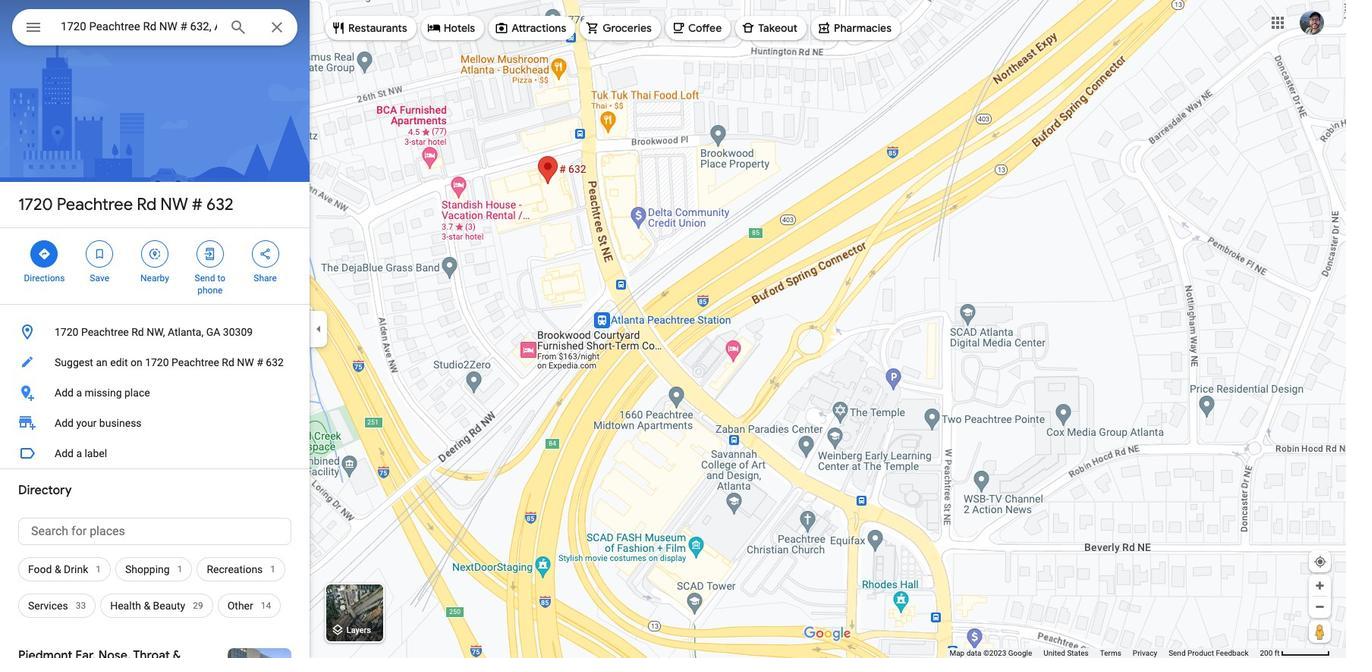Task type: describe. For each thing, give the bounding box(es) containing it.
add a missing place
[[55, 387, 150, 399]]


[[37, 246, 51, 263]]

missing
[[85, 387, 122, 399]]

1720 peachtree rd nw, atlanta, ga 30309 button
[[0, 317, 310, 348]]

ga
[[206, 326, 220, 339]]

hotels button
[[421, 10, 484, 46]]

on
[[131, 357, 142, 369]]


[[259, 246, 272, 263]]

add a missing place button
[[0, 378, 310, 408]]

atlanta,
[[168, 326, 204, 339]]

an
[[96, 357, 108, 369]]

1 inside food & drink 1
[[96, 565, 101, 575]]

send for send product feedback
[[1169, 650, 1186, 658]]

groceries button
[[580, 10, 661, 46]]

14
[[261, 601, 271, 612]]

200 ft button
[[1261, 650, 1331, 658]]

632 inside suggest an edit on 1720 peachtree rd nw # 632 button
[[266, 357, 284, 369]]

0 horizontal spatial 632
[[206, 194, 234, 216]]

groceries
[[603, 21, 652, 35]]

takeout
[[759, 21, 798, 35]]

other 14
[[228, 600, 271, 613]]

suggest
[[55, 357, 93, 369]]

privacy
[[1133, 650, 1158, 658]]

states
[[1068, 650, 1089, 658]]

1720 peachtree rd nw, atlanta, ga 30309
[[55, 326, 253, 339]]

map
[[950, 650, 965, 658]]

33
[[76, 601, 86, 612]]

shopping
[[125, 564, 170, 576]]

none text field inside 1720 peachtree rd nw # 632 main content
[[18, 519, 292, 546]]

none field inside the 1720 peachtree rd nw # 632, atlanta, ga 30309 field
[[61, 17, 217, 36]]

layers
[[347, 627, 371, 636]]

peachtree for nw,
[[81, 326, 129, 339]]

food
[[28, 564, 52, 576]]

phone
[[198, 285, 223, 296]]

send to phone
[[195, 273, 225, 296]]

0 vertical spatial nw
[[160, 194, 188, 216]]

1 for recreations
[[271, 565, 276, 575]]

suggest an edit on 1720 peachtree rd nw # 632 button
[[0, 348, 310, 378]]

beauty
[[153, 600, 185, 613]]

restaurants
[[348, 21, 407, 35]]

privacy button
[[1133, 649, 1158, 659]]

product
[[1188, 650, 1215, 658]]

to
[[217, 273, 225, 284]]

google maps element
[[0, 0, 1347, 659]]

attractions button
[[489, 10, 576, 46]]

& for beauty
[[144, 600, 150, 613]]

1720 for 1720 peachtree rd nw, atlanta, ga 30309
[[55, 326, 79, 339]]

services
[[28, 600, 68, 613]]

edit
[[110, 357, 128, 369]]

200
[[1261, 650, 1273, 658]]

show your location image
[[1314, 556, 1328, 569]]

zoom in image
[[1315, 581, 1326, 592]]

30309
[[223, 326, 253, 339]]

place
[[125, 387, 150, 399]]

add for add your business
[[55, 418, 74, 430]]

attractions
[[512, 21, 567, 35]]

hotels
[[444, 21, 475, 35]]

add a label button
[[0, 439, 310, 469]]

ft
[[1275, 650, 1280, 658]]

restaurants button
[[326, 10, 417, 46]]

add your business link
[[0, 408, 310, 439]]

map data ©2023 google
[[950, 650, 1033, 658]]

united states
[[1044, 650, 1089, 658]]

add for add a missing place
[[55, 387, 74, 399]]

united
[[1044, 650, 1066, 658]]

actions for 1720 peachtree rd nw # 632 region
[[0, 229, 310, 304]]

1720 inside suggest an edit on 1720 peachtree rd nw # 632 button
[[145, 357, 169, 369]]

a for label
[[76, 448, 82, 460]]

29
[[193, 601, 203, 612]]



Task type: locate. For each thing, give the bounding box(es) containing it.
business
[[99, 418, 142, 430]]

1720
[[18, 194, 53, 216], [55, 326, 79, 339], [145, 357, 169, 369]]

#
[[192, 194, 203, 216], [257, 357, 263, 369]]

& for drink
[[55, 564, 61, 576]]

2 vertical spatial 1720
[[145, 357, 169, 369]]

terms button
[[1101, 649, 1122, 659]]

0 horizontal spatial 1
[[96, 565, 101, 575]]

collapse side panel image
[[310, 321, 327, 338]]

send
[[195, 273, 215, 284], [1169, 650, 1186, 658]]

2 vertical spatial peachtree
[[172, 357, 219, 369]]

send inside button
[[1169, 650, 1186, 658]]

nw down 30309
[[237, 357, 254, 369]]

1 a from the top
[[76, 387, 82, 399]]

recreations 1
[[207, 564, 276, 576]]

a inside button
[[76, 387, 82, 399]]

1 add from the top
[[55, 387, 74, 399]]

feedback
[[1216, 650, 1249, 658]]

nw,
[[147, 326, 165, 339]]

united states button
[[1044, 649, 1089, 659]]

200 ft
[[1261, 650, 1280, 658]]

peachtree for nw
[[57, 194, 133, 216]]

0 vertical spatial 632
[[206, 194, 234, 216]]

1 vertical spatial nw
[[237, 357, 254, 369]]

coffee
[[689, 21, 722, 35]]

send left product at bottom right
[[1169, 650, 1186, 658]]

1 horizontal spatial send
[[1169, 650, 1186, 658]]

nearby
[[140, 273, 169, 284]]

1 right the drink
[[96, 565, 101, 575]]

rd
[[137, 194, 157, 216], [131, 326, 144, 339], [222, 357, 234, 369]]

rd left 'nw,'
[[131, 326, 144, 339]]

google account: cj baylor  
(christian.baylor@adept.ai) image
[[1300, 10, 1325, 35]]


[[203, 246, 217, 263]]

nw inside suggest an edit on 1720 peachtree rd nw # 632 button
[[237, 357, 254, 369]]

add a label
[[55, 448, 107, 460]]

3 add from the top
[[55, 448, 74, 460]]

add your business
[[55, 418, 142, 430]]

3 1 from the left
[[271, 565, 276, 575]]

1 up the 14
[[271, 565, 276, 575]]

send for send to phone
[[195, 273, 215, 284]]

0 vertical spatial 1720
[[18, 194, 53, 216]]

show street view coverage image
[[1310, 621, 1332, 644]]

0 horizontal spatial #
[[192, 194, 203, 216]]

drink
[[64, 564, 88, 576]]

share
[[254, 273, 277, 284]]

1 for shopping
[[177, 565, 183, 575]]

1 inside recreations 1
[[271, 565, 276, 575]]

health
[[110, 600, 141, 613]]

add left label
[[55, 448, 74, 460]]

rd down 30309
[[222, 357, 234, 369]]

1720 up suggest
[[55, 326, 79, 339]]

1 vertical spatial send
[[1169, 650, 1186, 658]]

1 vertical spatial peachtree
[[81, 326, 129, 339]]

0 horizontal spatial &
[[55, 564, 61, 576]]

1 right shopping
[[177, 565, 183, 575]]

1 vertical spatial 1720
[[55, 326, 79, 339]]

add inside add your business 'link'
[[55, 418, 74, 430]]

1 vertical spatial add
[[55, 418, 74, 430]]

add down suggest
[[55, 387, 74, 399]]

 button
[[12, 9, 55, 49]]

2 vertical spatial add
[[55, 448, 74, 460]]

services 33
[[28, 600, 86, 613]]

a
[[76, 387, 82, 399], [76, 448, 82, 460]]

2 a from the top
[[76, 448, 82, 460]]

other
[[228, 600, 253, 613]]


[[148, 246, 162, 263]]

0 horizontal spatial 1720
[[18, 194, 53, 216]]

a left label
[[76, 448, 82, 460]]

footer inside google maps element
[[950, 649, 1261, 659]]

add
[[55, 387, 74, 399], [55, 418, 74, 430], [55, 448, 74, 460]]

send product feedback
[[1169, 650, 1249, 658]]

1720 peachtree rd nw # 632
[[18, 194, 234, 216]]

1 horizontal spatial 632
[[266, 357, 284, 369]]

peachtree up 
[[57, 194, 133, 216]]

0 vertical spatial #
[[192, 194, 203, 216]]

coffee button
[[666, 10, 731, 46]]

send up phone on the top of the page
[[195, 273, 215, 284]]

1 horizontal spatial 1
[[177, 565, 183, 575]]

0 vertical spatial a
[[76, 387, 82, 399]]

pharmacies
[[834, 21, 892, 35]]

add left your
[[55, 418, 74, 430]]

# inside button
[[257, 357, 263, 369]]

terms
[[1101, 650, 1122, 658]]

rd for nw,
[[131, 326, 144, 339]]

None text field
[[18, 519, 292, 546]]

1720 inside 1720 peachtree rd nw, atlanta, ga 30309 button
[[55, 326, 79, 339]]

1 horizontal spatial 1720
[[55, 326, 79, 339]]

2 add from the top
[[55, 418, 74, 430]]

0 vertical spatial &
[[55, 564, 61, 576]]

directions
[[24, 273, 65, 284]]

None field
[[61, 17, 217, 36]]

directory
[[18, 484, 72, 499]]

send inside the send to phone
[[195, 273, 215, 284]]

recreations
[[207, 564, 263, 576]]

2 1 from the left
[[177, 565, 183, 575]]

rd for nw
[[137, 194, 157, 216]]

a inside 'button'
[[76, 448, 82, 460]]

0 horizontal spatial nw
[[160, 194, 188, 216]]

1 vertical spatial a
[[76, 448, 82, 460]]

your
[[76, 418, 97, 430]]

footer containing map data ©2023 google
[[950, 649, 1261, 659]]

1720 peachtree rd nw # 632 main content
[[0, 0, 310, 659]]

0 horizontal spatial send
[[195, 273, 215, 284]]

1 vertical spatial #
[[257, 357, 263, 369]]

1 inside shopping 1
[[177, 565, 183, 575]]

add inside add a missing place button
[[55, 387, 74, 399]]

©2023
[[984, 650, 1007, 658]]

a left missing
[[76, 387, 82, 399]]

& right "health"
[[144, 600, 150, 613]]

data
[[967, 650, 982, 658]]

1 horizontal spatial #
[[257, 357, 263, 369]]


[[24, 17, 43, 38]]

1720 right on at the bottom left
[[145, 357, 169, 369]]

0 vertical spatial rd
[[137, 194, 157, 216]]

peachtree
[[57, 194, 133, 216], [81, 326, 129, 339], [172, 357, 219, 369]]

1720 up the 
[[18, 194, 53, 216]]

2 horizontal spatial 1
[[271, 565, 276, 575]]

1 vertical spatial &
[[144, 600, 150, 613]]

footer
[[950, 649, 1261, 659]]

2 vertical spatial rd
[[222, 357, 234, 369]]

zoom out image
[[1315, 602, 1326, 613]]

shopping 1
[[125, 564, 183, 576]]

&
[[55, 564, 61, 576], [144, 600, 150, 613]]

add for add a label
[[55, 448, 74, 460]]

2 horizontal spatial 1720
[[145, 357, 169, 369]]

nw up 
[[160, 194, 188, 216]]

 search field
[[12, 9, 298, 49]]

1720 for 1720 peachtree rd nw # 632
[[18, 194, 53, 216]]

save
[[90, 273, 109, 284]]

send product feedback button
[[1169, 649, 1249, 659]]

0 vertical spatial send
[[195, 273, 215, 284]]

food & drink 1
[[28, 564, 101, 576]]

rd up 
[[137, 194, 157, 216]]

0 vertical spatial add
[[55, 387, 74, 399]]

add inside "add a label" 'button'
[[55, 448, 74, 460]]

632
[[206, 194, 234, 216], [266, 357, 284, 369]]

1 vertical spatial rd
[[131, 326, 144, 339]]


[[93, 246, 106, 263]]

google
[[1009, 650, 1033, 658]]

0 vertical spatial peachtree
[[57, 194, 133, 216]]

& right food at the bottom left of the page
[[55, 564, 61, 576]]

nw
[[160, 194, 188, 216], [237, 357, 254, 369]]

1 horizontal spatial nw
[[237, 357, 254, 369]]

peachtree down atlanta,
[[172, 357, 219, 369]]

1
[[96, 565, 101, 575], [177, 565, 183, 575], [271, 565, 276, 575]]

1 horizontal spatial &
[[144, 600, 150, 613]]

takeout button
[[736, 10, 807, 46]]

pharmacies button
[[812, 10, 901, 46]]

peachtree up an
[[81, 326, 129, 339]]

1720 Peachtree Rd NW # 632, Atlanta, GA 30309 field
[[12, 9, 298, 46]]

1 1 from the left
[[96, 565, 101, 575]]

1 vertical spatial 632
[[266, 357, 284, 369]]

a for missing
[[76, 387, 82, 399]]

label
[[85, 448, 107, 460]]

health & beauty 29
[[110, 600, 203, 613]]

suggest an edit on 1720 peachtree rd nw # 632
[[55, 357, 284, 369]]



Task type: vqa. For each thing, say whether or not it's contained in the screenshot.


